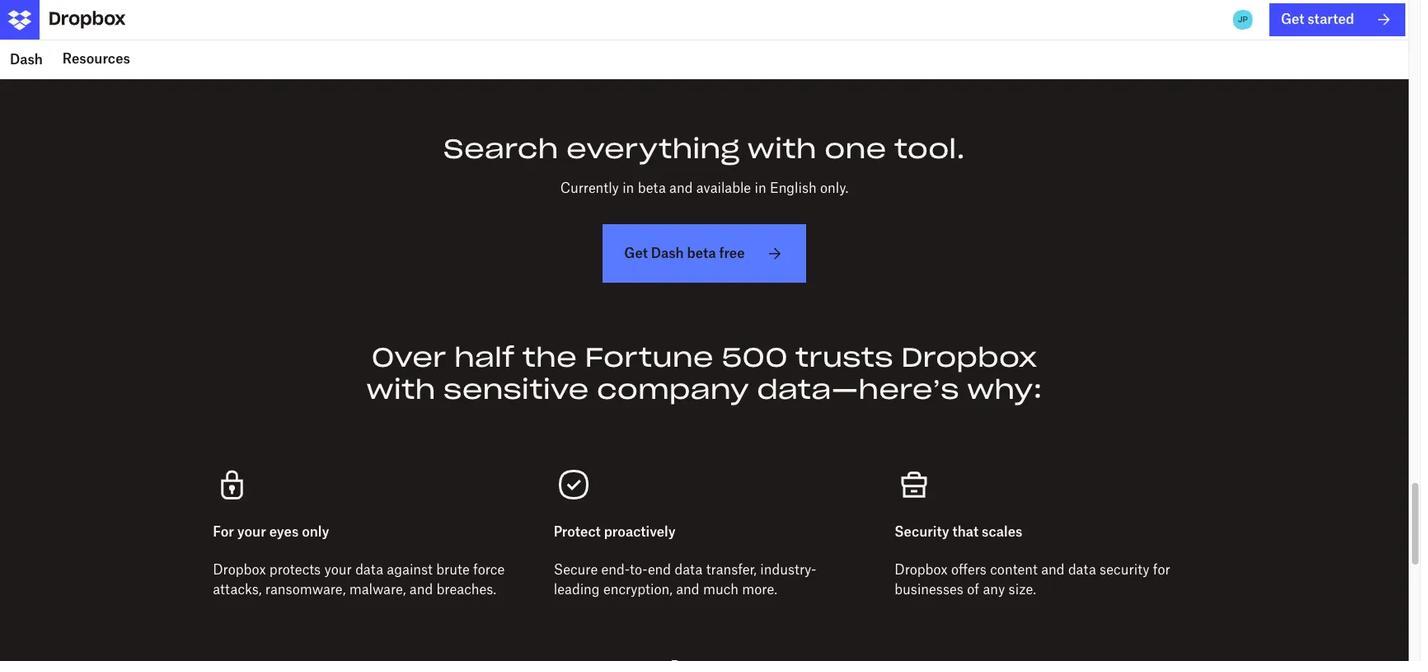Task type: vqa. For each thing, say whether or not it's contained in the screenshot.
the bottommost File
no



Task type: describe. For each thing, give the bounding box(es) containing it.
force
[[473, 562, 505, 578]]

the
[[522, 341, 577, 375]]

everything
[[566, 132, 740, 165]]

malware,
[[349, 581, 406, 598]]

secure end-to-end data transfer, industry- leading encryption, and much more.
[[554, 562, 816, 598]]

company
[[597, 372, 749, 406]]

over half the fortune 500 trusts dropbox with sensitive company data—here's why:
[[366, 341, 1042, 406]]

started
[[1308, 11, 1354, 28]]

protects
[[269, 562, 321, 578]]

0 vertical spatial with
[[748, 132, 817, 165]]

dash link
[[0, 40, 53, 79]]

jp
[[1238, 14, 1248, 25]]

and inside secure end-to-end data transfer, industry- leading encryption, and much more.
[[676, 581, 700, 598]]

english
[[770, 180, 817, 196]]

with inside the over half the fortune 500 trusts dropbox with sensitive company data—here's why:
[[366, 372, 436, 406]]

get started link
[[1269, 3, 1406, 36]]

jp button
[[1230, 7, 1256, 33]]

search everything with one tool.
[[444, 132, 965, 165]]

dropbox for dropbox offers content and data security for businesses of any size.
[[895, 562, 948, 578]]

for
[[1153, 562, 1170, 578]]

data for dropbox
[[1068, 562, 1096, 578]]

trusts
[[796, 341, 893, 375]]

scales
[[982, 524, 1023, 540]]

that
[[953, 524, 979, 540]]

dropbox offers content and data security for businesses of any size.
[[895, 562, 1170, 598]]

breaches.
[[437, 581, 496, 598]]

eyes
[[269, 524, 299, 540]]

dropbox inside the over half the fortune 500 trusts dropbox with sensitive company data—here's why:
[[901, 341, 1037, 375]]

get for get started
[[1281, 11, 1304, 28]]

data—here's
[[757, 372, 959, 406]]

get for get dash beta free
[[624, 245, 648, 261]]

half
[[454, 341, 515, 375]]

currently in beta and available in english only.
[[560, 180, 848, 196]]

against
[[387, 562, 433, 578]]

end
[[648, 562, 671, 578]]

over
[[372, 341, 446, 375]]

proactively
[[604, 524, 676, 540]]

secure
[[554, 562, 598, 578]]

2 in from the left
[[755, 180, 766, 196]]

much
[[703, 581, 739, 598]]

free
[[719, 245, 745, 261]]

for your eyes only
[[213, 524, 329, 540]]

of
[[967, 581, 979, 598]]

and inside dropbox offers content and data security for businesses of any size.
[[1041, 562, 1065, 578]]

500
[[722, 341, 788, 375]]

resources link
[[53, 40, 140, 79]]

resources
[[62, 51, 130, 67]]

protect
[[554, 524, 601, 540]]



Task type: locate. For each thing, give the bounding box(es) containing it.
your
[[237, 524, 266, 540], [324, 562, 352, 578]]

ransomware,
[[265, 581, 346, 598]]

for
[[213, 524, 234, 540]]

0 vertical spatial beta
[[638, 180, 666, 196]]

to-
[[630, 562, 648, 578]]

brute
[[436, 562, 470, 578]]

1 horizontal spatial dash
[[651, 245, 684, 261]]

offers
[[951, 562, 987, 578]]

security
[[895, 524, 949, 540]]

your right "for"
[[237, 524, 266, 540]]

dropbox
[[901, 341, 1037, 375], [213, 562, 266, 578], [895, 562, 948, 578]]

1 vertical spatial beta
[[687, 245, 716, 261]]

get dash beta free
[[624, 245, 745, 261]]

size.
[[1009, 581, 1036, 598]]

dash left "resources" "link"
[[10, 51, 43, 68]]

data inside dropbox protects your data against brute force attacks, ransomware, malware, and breaches.
[[355, 562, 383, 578]]

1 data from the left
[[355, 562, 383, 578]]

0 vertical spatial your
[[237, 524, 266, 540]]

in left english
[[755, 180, 766, 196]]

security
[[1100, 562, 1150, 578]]

1 vertical spatial get
[[624, 245, 648, 261]]

1 vertical spatial with
[[366, 372, 436, 406]]

your inside dropbox protects your data against brute force attacks, ransomware, malware, and breaches.
[[324, 562, 352, 578]]

dropbox inside dropbox protects your data against brute force attacks, ransomware, malware, and breaches.
[[213, 562, 266, 578]]

1 horizontal spatial beta
[[687, 245, 716, 261]]

end-
[[601, 562, 630, 578]]

with
[[748, 132, 817, 165], [366, 372, 436, 406]]

attacks,
[[213, 581, 262, 598]]

only
[[302, 524, 329, 540]]

security that scales
[[895, 524, 1023, 540]]

get
[[1281, 11, 1304, 28], [624, 245, 648, 261]]

2 horizontal spatial data
[[1068, 562, 1096, 578]]

data left "security"
[[1068, 562, 1096, 578]]

and inside dropbox protects your data against brute force attacks, ransomware, malware, and breaches.
[[410, 581, 433, 598]]

data inside secure end-to-end data transfer, industry- leading encryption, and much more.
[[675, 562, 703, 578]]

in
[[623, 180, 634, 196], [755, 180, 766, 196]]

dash
[[10, 51, 43, 68], [651, 245, 684, 261]]

fortune
[[585, 341, 714, 375]]

0 vertical spatial dash
[[10, 51, 43, 68]]

data for secure
[[675, 562, 703, 578]]

1 horizontal spatial get
[[1281, 11, 1304, 28]]

get dash beta free link
[[603, 224, 806, 283]]

3 data from the left
[[1068, 562, 1096, 578]]

your up 'ransomware,'
[[324, 562, 352, 578]]

0 horizontal spatial your
[[237, 524, 266, 540]]

any
[[983, 581, 1005, 598]]

1 in from the left
[[623, 180, 634, 196]]

and right content
[[1041, 562, 1065, 578]]

search
[[444, 132, 558, 165]]

and
[[669, 180, 693, 196], [1041, 562, 1065, 578], [410, 581, 433, 598], [676, 581, 700, 598]]

1 horizontal spatial in
[[755, 180, 766, 196]]

businesses
[[895, 581, 964, 598]]

0 horizontal spatial dash
[[10, 51, 43, 68]]

data right end
[[675, 562, 703, 578]]

and down against
[[410, 581, 433, 598]]

encryption,
[[603, 581, 673, 598]]

protect proactively
[[554, 524, 676, 540]]

leading
[[554, 581, 600, 598]]

beta for free
[[687, 245, 716, 261]]

1 horizontal spatial your
[[324, 562, 352, 578]]

more.
[[742, 581, 777, 598]]

get started
[[1281, 11, 1354, 28]]

one
[[825, 132, 886, 165]]

dropbox protects your data against brute force attacks, ransomware, malware, and breaches.
[[213, 562, 505, 598]]

2 data from the left
[[675, 562, 703, 578]]

content
[[990, 562, 1038, 578]]

beta left free
[[687, 245, 716, 261]]

beta for and
[[638, 180, 666, 196]]

dropbox for dropbox protects your data against brute force attacks, ransomware, malware, and breaches.
[[213, 562, 266, 578]]

dash left free
[[651, 245, 684, 261]]

dropbox inside dropbox offers content and data security for businesses of any size.
[[895, 562, 948, 578]]

in right currently
[[623, 180, 634, 196]]

0 horizontal spatial data
[[355, 562, 383, 578]]

data
[[355, 562, 383, 578], [675, 562, 703, 578], [1068, 562, 1096, 578]]

0 horizontal spatial with
[[366, 372, 436, 406]]

1 horizontal spatial data
[[675, 562, 703, 578]]

0 horizontal spatial in
[[623, 180, 634, 196]]

beta down everything
[[638, 180, 666, 196]]

transfer,
[[706, 562, 757, 578]]

tool.
[[894, 132, 965, 165]]

data inside dropbox offers content and data security for businesses of any size.
[[1068, 562, 1096, 578]]

0 horizontal spatial get
[[624, 245, 648, 261]]

sensitive
[[444, 372, 589, 406]]

and left available
[[669, 180, 693, 196]]

0 horizontal spatial beta
[[638, 180, 666, 196]]

industry-
[[760, 562, 816, 578]]

0 vertical spatial get
[[1281, 11, 1304, 28]]

only.
[[820, 180, 848, 196]]

beta
[[638, 180, 666, 196], [687, 245, 716, 261]]

currently
[[560, 180, 619, 196]]

1 vertical spatial your
[[324, 562, 352, 578]]

available
[[696, 180, 751, 196]]

and left the much
[[676, 581, 700, 598]]

why:
[[967, 372, 1042, 406]]

1 horizontal spatial with
[[748, 132, 817, 165]]

1 vertical spatial dash
[[651, 245, 684, 261]]

data up 'malware,'
[[355, 562, 383, 578]]



